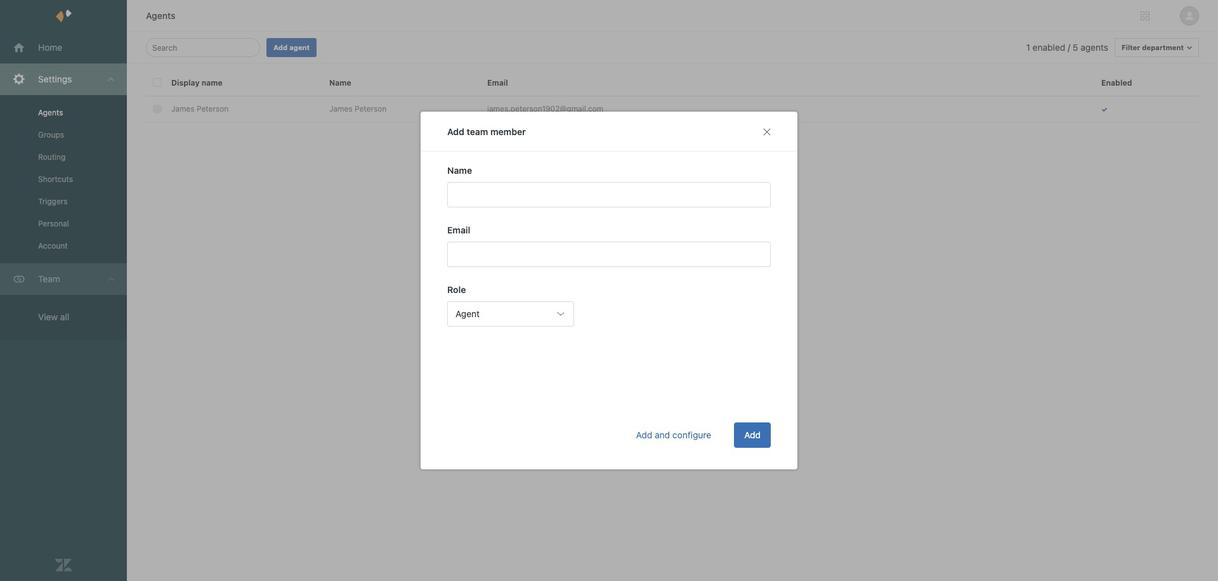 Task type: describe. For each thing, give the bounding box(es) containing it.
agent
[[290, 43, 310, 51]]

routing
[[38, 152, 66, 162]]

1 peterson from the left
[[197, 104, 229, 114]]

2 peterson from the left
[[355, 104, 387, 114]]

2 james peterson from the left
[[329, 104, 387, 114]]

filter department button
[[1115, 38, 1200, 57]]

all
[[60, 312, 69, 322]]

add
[[274, 43, 288, 51]]

personal
[[38, 219, 69, 229]]

shortcuts
[[38, 175, 73, 184]]

1 enabled / 5 agents
[[1027, 42, 1109, 53]]

2 james from the left
[[329, 104, 353, 114]]

enabled
[[1033, 42, 1066, 53]]

name
[[202, 78, 223, 87]]

5
[[1073, 42, 1079, 53]]

team
[[38, 274, 60, 284]]

display
[[171, 78, 200, 87]]

add agent
[[274, 43, 310, 51]]

groups
[[38, 130, 64, 140]]



Task type: locate. For each thing, give the bounding box(es) containing it.
0 horizontal spatial agents
[[38, 108, 63, 117]]

enabled
[[1102, 78, 1133, 87]]

james down display
[[171, 104, 195, 114]]

home
[[38, 42, 62, 53]]

1 horizontal spatial james
[[329, 104, 353, 114]]

0 horizontal spatial james peterson
[[171, 104, 229, 114]]

settings
[[38, 74, 72, 84]]

zendesk products image
[[1141, 11, 1150, 20]]

add agent button
[[267, 38, 317, 57]]

0 horizontal spatial james
[[171, 104, 195, 114]]

1 james peterson from the left
[[171, 104, 229, 114]]

view
[[38, 312, 58, 322]]

peterson
[[197, 104, 229, 114], [355, 104, 387, 114]]

agents
[[1081, 42, 1109, 53]]

james peterson down display name
[[171, 104, 229, 114]]

agents up search text box
[[146, 10, 175, 21]]

1 horizontal spatial agents
[[146, 10, 175, 21]]

james
[[171, 104, 195, 114], [329, 104, 353, 114]]

triggers
[[38, 197, 68, 206]]

agents
[[146, 10, 175, 21], [38, 108, 63, 117]]

1 vertical spatial agents
[[38, 108, 63, 117]]

james down name
[[329, 104, 353, 114]]

1 horizontal spatial peterson
[[355, 104, 387, 114]]

Search text field
[[152, 40, 250, 55]]

1 horizontal spatial james peterson
[[329, 104, 387, 114]]

james peterson
[[171, 104, 229, 114], [329, 104, 387, 114]]

1 james from the left
[[171, 104, 195, 114]]

agents up groups
[[38, 108, 63, 117]]

0 vertical spatial agents
[[146, 10, 175, 21]]

filter department
[[1122, 43, 1184, 51]]

display name
[[171, 78, 223, 87]]

1
[[1027, 42, 1031, 53]]

account
[[38, 241, 68, 251]]

filter
[[1122, 43, 1141, 51]]

email
[[487, 78, 508, 87]]

name
[[329, 78, 351, 87]]

department
[[1143, 43, 1184, 51]]

james peterson down name
[[329, 104, 387, 114]]

james.peterson1902@gmail.com
[[487, 104, 604, 114]]

view all
[[38, 312, 69, 322]]

0 horizontal spatial peterson
[[197, 104, 229, 114]]

/
[[1068, 42, 1071, 53]]



Task type: vqa. For each thing, say whether or not it's contained in the screenshot.
Email field
no



